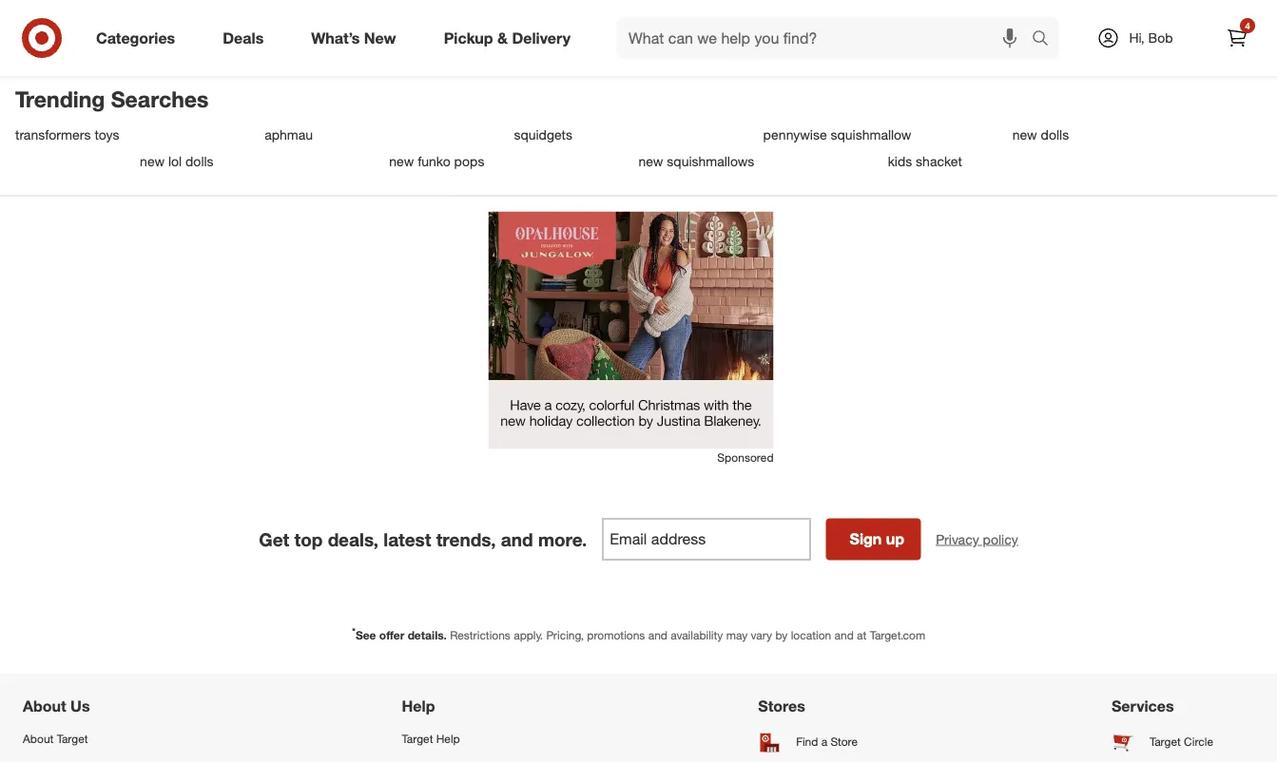 Task type: vqa. For each thing, say whether or not it's contained in the screenshot.
cast 0 votes
no



Task type: locate. For each thing, give the bounding box(es) containing it.
pennywise squishmallow link
[[763, 127, 1002, 143]]

transformers toys link
[[15, 127, 253, 143]]

what's
[[311, 29, 360, 47]]

new dolls link
[[1013, 127, 1251, 143]]

1 vertical spatial about
[[23, 732, 54, 747]]

target circle link
[[1112, 724, 1255, 762]]

at inside the wrap up the magic of the perfect gift at the right price.
[[1112, 13, 1125, 32]]

policy
[[983, 531, 1019, 548]]

new
[[364, 29, 396, 47]]

deals
[[223, 29, 264, 47]]

at left target.com
[[857, 628, 867, 643]]

0 vertical spatial about
[[23, 697, 66, 716]]

what's new link
[[295, 17, 420, 59]]

squidgets
[[514, 127, 573, 143]]

& down celebrations
[[541, 32, 550, 51]]

sponsored
[[718, 450, 774, 465]]

celebrations
[[530, 13, 613, 32]]

vary
[[751, 628, 773, 643]]

get
[[245, 13, 267, 32]]

shacket
[[916, 153, 963, 169]]

1 horizontal spatial at
[[1112, 13, 1125, 32]]

and right location
[[835, 628, 854, 643]]

sign
[[850, 530, 882, 549]]

dolls right lol
[[186, 153, 214, 169]]

funko
[[418, 153, 451, 169]]

target circle
[[1150, 736, 1214, 750]]

new funko pops
[[389, 153, 485, 169]]

4
[[1245, 20, 1251, 31]]

sign up
[[850, 530, 905, 549]]

find
[[797, 736, 818, 750]]

and right trends,
[[501, 529, 533, 551]]

up right "sign"
[[886, 530, 905, 549]]

at right gift on the right of the page
[[1112, 13, 1125, 32]]

0 horizontal spatial at
[[857, 628, 867, 643]]

1 vertical spatial at
[[857, 628, 867, 643]]

new for new squishmallows
[[639, 153, 663, 169]]

about up about target
[[23, 697, 66, 716]]

4 link
[[1217, 17, 1259, 59]]

stores
[[759, 697, 806, 716]]

target help
[[402, 732, 460, 747]]

up inside the wrap up the magic of the perfect gift at the right price.
[[897, 13, 914, 32]]

new for new funko pops
[[389, 153, 414, 169]]

0 vertical spatial help
[[402, 697, 435, 716]]

1 horizontal spatial &
[[541, 32, 550, 51]]

may
[[726, 628, 748, 643]]

new dolls new lol dolls
[[140, 127, 1069, 169]]

decor,
[[706, 13, 748, 32]]

1 horizontal spatial help
[[436, 732, 460, 747]]

1 horizontal spatial dolls
[[1041, 127, 1069, 143]]

0 vertical spatial more.
[[554, 32, 593, 51]]

about for about target
[[23, 732, 54, 747]]

at
[[1112, 13, 1125, 32], [857, 628, 867, 643]]

up up tableware
[[508, 13, 526, 32]]

4 the from the left
[[1130, 13, 1151, 32]]

advertisement region
[[488, 212, 774, 449]]

delivery
[[512, 29, 571, 47]]

see
[[356, 628, 376, 643]]

0 vertical spatial at
[[1112, 13, 1125, 32]]

squidgets link
[[514, 127, 752, 143]]

restrictions
[[450, 628, 511, 643]]

0 vertical spatial dolls
[[1041, 127, 1069, 143]]

the right 'in'
[[287, 13, 309, 32]]

store
[[831, 736, 858, 750]]

dolls
[[1041, 127, 1069, 143], [186, 153, 214, 169]]

get top deals, latest trends, and more.
[[259, 529, 587, 551]]

the left right
[[1130, 13, 1151, 32]]

wrap up the magic of the perfect gift at the right price.
[[857, 13, 1186, 51]]

new up "kids shacket" link
[[1013, 127, 1038, 143]]

in
[[271, 13, 283, 32]]

trends,
[[436, 529, 496, 551]]

target.com
[[870, 628, 926, 643]]

price.
[[857, 32, 895, 51]]

0 horizontal spatial target
[[57, 732, 88, 747]]

1 horizontal spatial target
[[402, 732, 433, 747]]

more.
[[554, 32, 593, 51], [538, 529, 587, 551]]

kids
[[888, 153, 913, 169]]

new down squidgets link
[[639, 153, 663, 169]]

& right pickup
[[498, 29, 508, 47]]

hi, bob
[[1130, 29, 1173, 46]]

location
[[791, 628, 832, 643]]

target for target help
[[402, 732, 433, 747]]

about target link
[[23, 724, 166, 755]]

more. inside light up celebrations with themed decor, tableware & more.
[[554, 32, 593, 51]]

help
[[402, 697, 435, 716], [436, 732, 460, 747]]

None text field
[[602, 519, 811, 561]]

and
[[501, 529, 533, 551], [648, 628, 668, 643], [835, 628, 854, 643]]

up
[[508, 13, 526, 32], [897, 13, 914, 32], [886, 530, 905, 549]]

tableware
[[470, 32, 536, 51]]

get
[[259, 529, 289, 551]]

and left availability
[[648, 628, 668, 643]]

transformers toys
[[15, 127, 119, 143]]

the right of
[[1007, 13, 1029, 32]]

themed
[[650, 13, 702, 32]]

up inside light up celebrations with themed decor, tableware & more.
[[508, 13, 526, 32]]

1 vertical spatial dolls
[[186, 153, 214, 169]]

light up celebrations with themed decor, tableware & more. link
[[455, 0, 823, 70]]

&
[[498, 29, 508, 47], [541, 32, 550, 51]]

spirit.
[[366, 13, 403, 32]]

top
[[294, 529, 323, 551]]

toys
[[95, 127, 119, 143]]

1 vertical spatial help
[[436, 732, 460, 747]]

the left magic
[[918, 13, 940, 32]]

hi,
[[1130, 29, 1145, 46]]

new left lol
[[140, 153, 165, 169]]

new down aphmau link
[[389, 153, 414, 169]]

categories link
[[80, 17, 199, 59]]

2 horizontal spatial target
[[1150, 736, 1181, 750]]

of
[[990, 13, 1003, 32]]

light
[[470, 13, 504, 32]]

2 the from the left
[[918, 13, 940, 32]]

about down about us
[[23, 732, 54, 747]]

up for the
[[897, 13, 914, 32]]

dolls up "kids shacket" link
[[1041, 127, 1069, 143]]

new squishmallows
[[639, 153, 755, 169]]

2 about from the top
[[23, 732, 54, 747]]

up right wrap
[[897, 13, 914, 32]]

new lol dolls link
[[140, 153, 378, 169]]

you
[[160, 13, 184, 32]]

searches
[[111, 86, 209, 112]]

categories
[[96, 29, 175, 47]]

transformers
[[15, 127, 91, 143]]

target
[[57, 732, 88, 747], [402, 732, 433, 747], [1150, 736, 1181, 750]]

1 about from the top
[[23, 697, 66, 716]]

about
[[23, 697, 66, 716], [23, 732, 54, 747]]

gift
[[1086, 13, 1108, 32]]

the
[[287, 13, 309, 32], [918, 13, 940, 32], [1007, 13, 1029, 32], [1130, 13, 1151, 32]]

right
[[1156, 13, 1186, 32]]



Task type: describe. For each thing, give the bounding box(es) containing it.
need
[[188, 13, 223, 32]]

at inside * see offer details. restrictions apply. pricing, promotions and availability may vary by location and at target.com
[[857, 628, 867, 643]]

wrap up the magic of the perfect gift at the right price. link
[[842, 0, 1210, 70]]

new squishmallows link
[[639, 153, 877, 169]]

pickup & delivery
[[444, 29, 571, 47]]

details.
[[408, 628, 447, 643]]

new for new dolls new lol dolls
[[1013, 127, 1038, 143]]

pickup
[[444, 29, 493, 47]]

about target
[[23, 732, 88, 747]]

promotions
[[587, 628, 645, 643]]

squishmallow
[[831, 127, 912, 143]]

0 horizontal spatial help
[[402, 697, 435, 716]]

target for target circle
[[1150, 736, 1181, 750]]

What can we help you find? suggestions appear below search field
[[617, 17, 1037, 59]]

about us
[[23, 697, 90, 716]]

aphmau
[[265, 127, 313, 143]]

trending searches
[[15, 86, 209, 112]]

circle
[[1184, 736, 1214, 750]]

trending
[[15, 86, 105, 112]]

pops
[[454, 153, 485, 169]]

pickup & delivery link
[[428, 17, 595, 59]]

everything you need to get in the holiday spirit.
[[83, 13, 403, 32]]

1 vertical spatial more.
[[538, 529, 587, 551]]

everything you need to get in the holiday spirit. link
[[68, 0, 436, 51]]

2 horizontal spatial and
[[835, 628, 854, 643]]

up inside button
[[886, 530, 905, 549]]

what's new
[[311, 29, 396, 47]]

pennywise squishmallow
[[763, 127, 912, 143]]

apply.
[[514, 628, 543, 643]]

privacy
[[936, 531, 979, 548]]

0 horizontal spatial and
[[501, 529, 533, 551]]

services
[[1112, 697, 1174, 716]]

to
[[227, 13, 241, 32]]

1 the from the left
[[287, 13, 309, 32]]

kids shacket link
[[888, 153, 1126, 169]]

lol
[[168, 153, 182, 169]]

find a store
[[797, 736, 858, 750]]

search
[[1024, 31, 1069, 49]]

pennywise
[[763, 127, 827, 143]]

1 horizontal spatial and
[[648, 628, 668, 643]]

*
[[352, 626, 356, 638]]

squishmallows
[[667, 153, 755, 169]]

& inside light up celebrations with themed decor, tableware & more.
[[541, 32, 550, 51]]

perfect
[[1033, 13, 1082, 32]]

sign up button
[[826, 519, 921, 561]]

bob
[[1149, 29, 1173, 46]]

everything
[[83, 13, 155, 32]]

kids shacket
[[888, 153, 963, 169]]

privacy policy
[[936, 531, 1019, 548]]

find a store link
[[759, 724, 876, 762]]

3 the from the left
[[1007, 13, 1029, 32]]

search button
[[1024, 17, 1069, 63]]

with
[[617, 13, 646, 32]]

* see offer details. restrictions apply. pricing, promotions and availability may vary by location and at target.com
[[352, 626, 926, 643]]

wrap
[[857, 13, 892, 32]]

up for celebrations
[[508, 13, 526, 32]]

us
[[70, 697, 90, 716]]

a
[[822, 736, 828, 750]]

availability
[[671, 628, 723, 643]]

target help link
[[402, 724, 523, 755]]

privacy policy link
[[936, 530, 1019, 550]]

deals,
[[328, 529, 379, 551]]

aphmau link
[[265, 127, 503, 143]]

magic
[[944, 13, 986, 32]]

0 horizontal spatial dolls
[[186, 153, 214, 169]]

offer
[[379, 628, 405, 643]]

0 horizontal spatial &
[[498, 29, 508, 47]]

latest
[[384, 529, 431, 551]]

about for about us
[[23, 697, 66, 716]]



